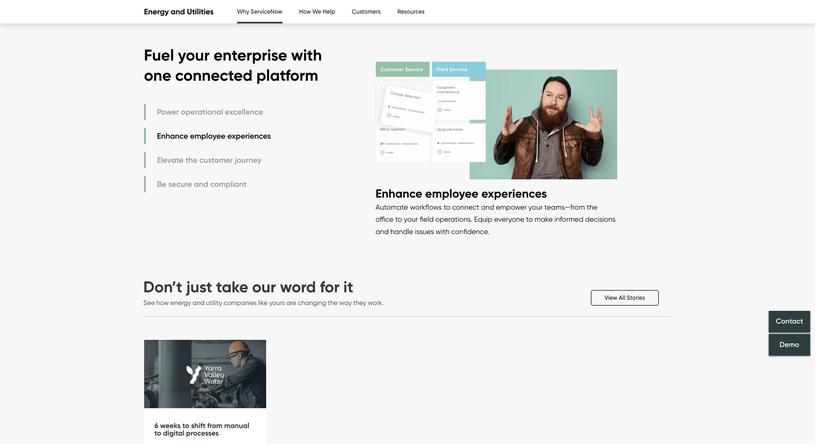 Task type: describe. For each thing, give the bounding box(es) containing it.
view all stories link
[[591, 290, 659, 306]]

customers link
[[352, 0, 381, 24]]

the inside don't just take our word for it see how energy and utility companies like yours are changing the way they work.
[[328, 299, 338, 307]]

changing
[[298, 299, 326, 307]]

1 vertical spatial your
[[529, 203, 543, 211]]

workflows
[[410, 203, 442, 211]]

excellence
[[225, 107, 263, 117]]

work.
[[368, 299, 384, 307]]

operations.
[[436, 215, 473, 224]]

with inside fuel your enterprise with one connected platform
[[291, 45, 322, 65]]

to left make
[[527, 215, 533, 224]]

how we help
[[299, 8, 335, 15]]

customers
[[352, 8, 381, 15]]

2 vertical spatial your
[[404, 215, 418, 224]]

they
[[353, 299, 367, 307]]

see
[[143, 299, 155, 307]]

and right secure
[[194, 179, 208, 189]]

handle
[[391, 227, 413, 236]]

to left digital at the left bottom
[[155, 429, 161, 438]]

we
[[313, 8, 322, 15]]

be secure and compliant
[[157, 179, 247, 189]]

elevate
[[157, 155, 184, 165]]

make
[[535, 215, 553, 224]]

connected
[[175, 66, 253, 85]]

digital
[[163, 429, 185, 438]]

take
[[216, 277, 248, 297]]

secure
[[168, 179, 192, 189]]

and right energy
[[171, 7, 185, 16]]

energy and utilities
[[144, 7, 214, 16]]

like
[[258, 299, 268, 307]]

resources
[[398, 8, 425, 15]]

processes
[[186, 429, 219, 438]]

connect
[[453, 203, 480, 211]]

6 weeks to shift from manual to digital processes
[[155, 421, 249, 438]]

stories
[[627, 294, 646, 301]]

journey
[[235, 155, 262, 165]]

don't just take our word for it see how energy and utility companies like yours are changing the way they work.
[[143, 277, 384, 307]]

utilities
[[187, 7, 214, 16]]

just
[[186, 277, 212, 297]]

view
[[605, 294, 618, 301]]

enterprise
[[214, 45, 287, 65]]

teams—from
[[545, 203, 585, 211]]

enhance for enhance employee experiences automate workflows to connect and empower your teams—from the office to your field operations. equip everyone to make informed decisions and handle issues with confidence.
[[376, 186, 423, 201]]

our
[[252, 277, 276, 297]]

are
[[287, 299, 296, 307]]

help
[[323, 8, 335, 15]]

for
[[320, 277, 340, 297]]

equip
[[475, 215, 493, 224]]

empower
[[496, 203, 527, 211]]

word
[[280, 277, 316, 297]]

fuel your enterprise with one connected platform
[[144, 45, 322, 85]]

engie logo image
[[144, 340, 266, 409]]

be
[[157, 179, 166, 189]]

utility
[[206, 299, 222, 307]]

yours
[[269, 299, 285, 307]]

experiences for enhance employee experiences automate workflows to connect and empower your teams—from the office to your field operations. equip everyone to make informed decisions and handle issues with confidence.
[[482, 186, 547, 201]]

office
[[376, 215, 394, 224]]

all
[[619, 294, 626, 301]]

it
[[344, 277, 354, 297]]

your inside fuel your enterprise with one connected platform
[[178, 45, 210, 65]]

elevate the customer journey
[[157, 155, 262, 165]]

manual
[[224, 421, 249, 430]]

operational
[[181, 107, 223, 117]]



Task type: locate. For each thing, give the bounding box(es) containing it.
experiences for enhance employee experiences
[[228, 131, 271, 141]]

1 horizontal spatial with
[[436, 227, 450, 236]]

why
[[237, 8, 249, 15]]

0 horizontal spatial experiences
[[228, 131, 271, 141]]

2 horizontal spatial the
[[587, 203, 598, 211]]

to up operations.
[[444, 203, 451, 211]]

automate
[[376, 203, 408, 211]]

platform
[[257, 66, 319, 85]]

0 vertical spatial the
[[186, 155, 198, 165]]

0 horizontal spatial with
[[291, 45, 322, 65]]

employee inside enhance employee experiences automate workflows to connect and empower your teams—from the office to your field operations. equip everyone to make informed decisions and handle issues with confidence.
[[426, 186, 479, 201]]

to
[[444, 203, 451, 211], [396, 215, 402, 224], [527, 215, 533, 224], [183, 421, 189, 430], [155, 429, 161, 438]]

demo
[[780, 340, 800, 349]]

how
[[156, 299, 169, 307]]

way
[[340, 299, 352, 307]]

companies
[[224, 299, 257, 307]]

fuel
[[144, 45, 174, 65]]

1 vertical spatial experiences
[[482, 186, 547, 201]]

issues
[[415, 227, 434, 236]]

everyone
[[495, 215, 525, 224]]

your up "handle"
[[404, 215, 418, 224]]

the right elevate
[[186, 155, 198, 165]]

employee for enhance employee experiences automate workflows to connect and empower your teams—from the office to your field operations. equip everyone to make informed decisions and handle issues with confidence.
[[426, 186, 479, 201]]

1 horizontal spatial the
[[328, 299, 338, 307]]

weeks
[[160, 421, 181, 430]]

your up connected
[[178, 45, 210, 65]]

informed
[[555, 215, 584, 224]]

employee for enhance employee experiences
[[190, 131, 226, 141]]

2 horizontal spatial your
[[529, 203, 543, 211]]

your up make
[[529, 203, 543, 211]]

shift
[[191, 421, 206, 430]]

enhance for enhance employee experiences
[[157, 131, 188, 141]]

contact
[[776, 317, 804, 326]]

compliant
[[210, 179, 247, 189]]

servicenow
[[251, 8, 283, 15]]

decisions
[[586, 215, 616, 224]]

and
[[171, 7, 185, 16], [194, 179, 208, 189], [481, 203, 495, 211], [376, 227, 389, 236], [193, 299, 205, 307]]

0 vertical spatial with
[[291, 45, 322, 65]]

confidence.
[[452, 227, 490, 236]]

1 vertical spatial employee
[[426, 186, 479, 201]]

and left utility
[[193, 299, 205, 307]]

6
[[155, 421, 158, 430]]

employee down power operational excellence link
[[190, 131, 226, 141]]

experiences
[[228, 131, 271, 141], [482, 186, 547, 201]]

your
[[178, 45, 210, 65], [529, 203, 543, 211], [404, 215, 418, 224]]

elevate the customer journey link
[[144, 152, 273, 168]]

with up platform
[[291, 45, 322, 65]]

the inside the 'elevate the customer journey' link
[[186, 155, 198, 165]]

the inside enhance employee experiences automate workflows to connect and empower your teams—from the office to your field operations. equip everyone to make informed decisions and handle issues with confidence.
[[587, 203, 598, 211]]

the left the way
[[328, 299, 338, 307]]

1 horizontal spatial your
[[404, 215, 418, 224]]

enhance inside enhance employee experiences automate workflows to connect and empower your teams—from the office to your field operations. equip everyone to make informed decisions and handle issues with confidence.
[[376, 186, 423, 201]]

enhance
[[157, 131, 188, 141], [376, 186, 423, 201]]

demo link
[[769, 334, 811, 356]]

be secure and compliant link
[[144, 176, 273, 192]]

contact link
[[769, 311, 811, 332]]

0 vertical spatial experiences
[[228, 131, 271, 141]]

from
[[207, 421, 223, 430]]

1 vertical spatial with
[[436, 227, 450, 236]]

and down office
[[376, 227, 389, 236]]

experiences inside enhance employee experiences automate workflows to connect and empower your teams—from the office to your field operations. equip everyone to make informed decisions and handle issues with confidence.
[[482, 186, 547, 201]]

0 vertical spatial employee
[[190, 131, 226, 141]]

0 horizontal spatial employee
[[190, 131, 226, 141]]

0 horizontal spatial your
[[178, 45, 210, 65]]

example of gas utility software with task items for customer service and field service technicians. image
[[376, 37, 618, 186]]

experiences up empower
[[482, 186, 547, 201]]

resources link
[[398, 0, 425, 24]]

enhance employee experiences link
[[144, 128, 273, 144]]

view all stories
[[605, 294, 646, 301]]

to left shift
[[183, 421, 189, 430]]

0 vertical spatial your
[[178, 45, 210, 65]]

to up "handle"
[[396, 215, 402, 224]]

how we help link
[[299, 0, 335, 24]]

the up the decisions
[[587, 203, 598, 211]]

enhance employee experiences
[[157, 131, 271, 141]]

employee
[[190, 131, 226, 141], [426, 186, 479, 201]]

1 horizontal spatial enhance
[[376, 186, 423, 201]]

enhance employee experiences automate workflows to connect and empower your teams—from the office to your field operations. equip everyone to make informed decisions and handle issues with confidence.
[[376, 186, 616, 236]]

experiences up journey
[[228, 131, 271, 141]]

enhance up elevate
[[157, 131, 188, 141]]

1 vertical spatial the
[[587, 203, 598, 211]]

1 horizontal spatial experiences
[[482, 186, 547, 201]]

don't
[[143, 277, 182, 297]]

field
[[420, 215, 434, 224]]

1 vertical spatial enhance
[[376, 186, 423, 201]]

with
[[291, 45, 322, 65], [436, 227, 450, 236]]

why servicenow link
[[237, 0, 283, 25]]

the
[[186, 155, 198, 165], [587, 203, 598, 211], [328, 299, 338, 307]]

0 horizontal spatial the
[[186, 155, 198, 165]]

one
[[144, 66, 171, 85]]

customer
[[200, 155, 233, 165]]

and inside don't just take our word for it see how energy and utility companies like yours are changing the way they work.
[[193, 299, 205, 307]]

employee up connect
[[426, 186, 479, 201]]

power operational excellence
[[157, 107, 263, 117]]

energy
[[171, 299, 191, 307]]

1 horizontal spatial employee
[[426, 186, 479, 201]]

with inside enhance employee experiences automate workflows to connect and empower your teams—from the office to your field operations. equip everyone to make informed decisions and handle issues with confidence.
[[436, 227, 450, 236]]

power
[[157, 107, 179, 117]]

energy
[[144, 7, 169, 16]]

why servicenow
[[237, 8, 283, 15]]

and up equip
[[481, 203, 495, 211]]

enhance up "automate"
[[376, 186, 423, 201]]

how
[[299, 8, 311, 15]]

power operational excellence link
[[144, 104, 273, 120]]

with down operations.
[[436, 227, 450, 236]]

0 vertical spatial enhance
[[157, 131, 188, 141]]

2 vertical spatial the
[[328, 299, 338, 307]]

0 horizontal spatial enhance
[[157, 131, 188, 141]]



Task type: vqa. For each thing, say whether or not it's contained in the screenshot.
ENTERPRISE
yes



